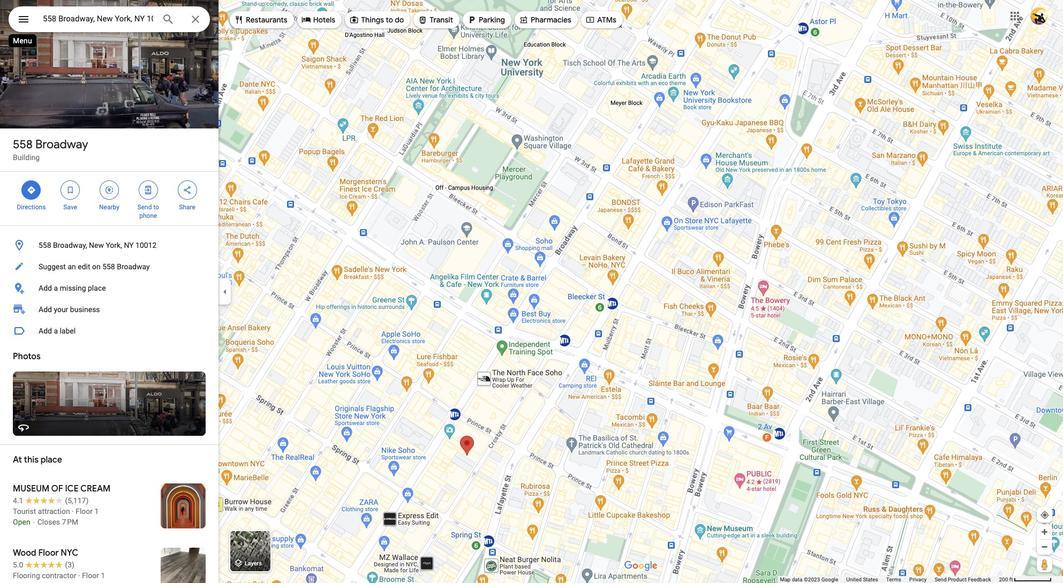 Task type: locate. For each thing, give the bounding box(es) containing it.
0 vertical spatial to
[[386, 15, 393, 25]]

2 vertical spatial add
[[39, 327, 52, 335]]

show your location image
[[1041, 511, 1050, 520]]

558 up suggest at the top of page
[[39, 241, 51, 250]]

send product feedback button
[[935, 577, 992, 584]]

broadway
[[35, 137, 88, 152], [117, 263, 150, 271]]

footer containing map data ©2023 google
[[780, 577, 1000, 584]]

floor
[[76, 507, 93, 516], [38, 548, 59, 559], [82, 572, 99, 580]]

· inside tourist attraction · floor 1 open ⋅ closes 7 pm
[[72, 507, 74, 516]]

 pharmacies
[[519, 14, 572, 26]]

None field
[[43, 12, 153, 25]]

558 inside 558 broadway building
[[13, 137, 33, 152]]

1 vertical spatial broadway
[[117, 263, 150, 271]]

 atms
[[586, 14, 617, 26]]

suggest
[[39, 263, 66, 271]]

footer inside google maps element
[[780, 577, 1000, 584]]

nearby
[[99, 204, 119, 211]]

 things to do
[[349, 14, 404, 26]]

broadway inside button
[[117, 263, 150, 271]]

 parking
[[467, 14, 505, 26]]

add for add a missing place
[[39, 284, 52, 293]]

·
[[72, 507, 74, 516], [78, 572, 80, 580]]

floor down (5,117) at the left of page
[[76, 507, 93, 516]]

⋅
[[32, 518, 36, 527]]

to
[[386, 15, 393, 25], [153, 204, 159, 211]]

broadway down ny
[[117, 263, 150, 271]]

add
[[39, 284, 52, 293], [39, 305, 52, 314], [39, 327, 52, 335]]

google maps element
[[0, 0, 1064, 584]]

a
[[54, 284, 58, 293], [54, 327, 58, 335]]

0 vertical spatial floor
[[76, 507, 93, 516]]

1 vertical spatial 1
[[101, 572, 105, 580]]

558 for broadway,
[[39, 241, 51, 250]]

1 vertical spatial ·
[[78, 572, 80, 580]]

floor for ice
[[76, 507, 93, 516]]

0 horizontal spatial ·
[[72, 507, 74, 516]]

1 vertical spatial add
[[39, 305, 52, 314]]

1 down cream
[[95, 507, 99, 516]]

missing
[[60, 284, 86, 293]]

1 right contractor
[[101, 572, 105, 580]]

558 right on
[[102, 263, 115, 271]]

to inside  things to do
[[386, 15, 393, 25]]

· up 7 pm
[[72, 507, 74, 516]]

3 add from the top
[[39, 327, 52, 335]]

0 horizontal spatial 1
[[95, 507, 99, 516]]

museum
[[13, 484, 49, 495]]

transit
[[430, 15, 453, 25]]

558 broadway building
[[13, 137, 88, 162]]

footer
[[780, 577, 1000, 584]]

1 horizontal spatial ·
[[78, 572, 80, 580]]

1
[[95, 507, 99, 516], [101, 572, 105, 580]]

your
[[54, 305, 68, 314]]

send inside send to phone
[[137, 204, 152, 211]]

broadway,
[[53, 241, 87, 250]]

wood floor nyc
[[13, 548, 78, 559]]


[[302, 14, 311, 26]]


[[104, 184, 114, 196]]

floor up "5.0 stars 3 reviews" image
[[38, 548, 59, 559]]

1 horizontal spatial 558
[[39, 241, 51, 250]]

1 vertical spatial 558
[[39, 241, 51, 250]]

1 horizontal spatial to
[[386, 15, 393, 25]]

to up phone
[[153, 204, 159, 211]]

this
[[24, 455, 39, 466]]

suggest an edit on 558 broadway
[[39, 263, 150, 271]]

tourist
[[13, 507, 36, 516]]

pharmacies
[[531, 15, 572, 25]]

a left missing
[[54, 284, 58, 293]]

add for add a label
[[39, 327, 52, 335]]

to inside send to phone
[[153, 204, 159, 211]]

ft
[[1010, 577, 1014, 583]]


[[65, 184, 75, 196]]

1 vertical spatial send
[[935, 577, 947, 583]]

1 a from the top
[[54, 284, 58, 293]]

1 vertical spatial to
[[153, 204, 159, 211]]

558 Broadway, New York, NY 10012 field
[[9, 6, 210, 32]]

share
[[179, 204, 196, 211]]

place down on
[[88, 284, 106, 293]]

0 vertical spatial ·
[[72, 507, 74, 516]]

add left label
[[39, 327, 52, 335]]

place right this
[[41, 455, 62, 466]]

0 horizontal spatial place
[[41, 455, 62, 466]]


[[418, 14, 428, 26]]

 search field
[[9, 6, 210, 34]]

zoom in image
[[1041, 528, 1049, 536]]

layers
[[245, 561, 262, 568]]

add a missing place
[[39, 284, 106, 293]]

building
[[13, 153, 40, 162]]

558
[[13, 137, 33, 152], [39, 241, 51, 250], [102, 263, 115, 271]]


[[586, 14, 595, 26]]

0 vertical spatial 1
[[95, 507, 99, 516]]

label
[[60, 327, 76, 335]]

0 vertical spatial place
[[88, 284, 106, 293]]

tourist attraction · floor 1 open ⋅ closes 7 pm
[[13, 507, 99, 527]]

0 vertical spatial send
[[137, 204, 152, 211]]

feedback
[[969, 577, 992, 583]]

add down suggest at the top of page
[[39, 284, 52, 293]]

suggest an edit on 558 broadway button
[[0, 256, 219, 278]]

0 horizontal spatial 558
[[13, 137, 33, 152]]

558 broadway, new york, ny 10012 button
[[0, 235, 219, 256]]

send for send to phone
[[137, 204, 152, 211]]

· right contractor
[[78, 572, 80, 580]]

(5,117)
[[65, 497, 89, 505]]

1 add from the top
[[39, 284, 52, 293]]

broadway up building
[[35, 137, 88, 152]]

1 horizontal spatial broadway
[[117, 263, 150, 271]]

558 up building
[[13, 137, 33, 152]]

0 horizontal spatial broadway
[[35, 137, 88, 152]]

1 horizontal spatial place
[[88, 284, 106, 293]]

a left label
[[54, 327, 58, 335]]

send inside "send product feedback" button
[[935, 577, 947, 583]]

1 vertical spatial place
[[41, 455, 62, 466]]

1 horizontal spatial 1
[[101, 572, 105, 580]]

send up phone
[[137, 204, 152, 211]]

york,
[[106, 241, 122, 250]]

add a label
[[39, 327, 76, 335]]

floor inside tourist attraction · floor 1 open ⋅ closes 7 pm
[[76, 507, 93, 516]]

united states button
[[847, 577, 879, 584]]

0 vertical spatial 558
[[13, 137, 33, 152]]

2 add from the top
[[39, 305, 52, 314]]

business
[[70, 305, 100, 314]]

0 horizontal spatial send
[[137, 204, 152, 211]]

phone
[[139, 212, 157, 220]]

google account: ben nelson  
(ben.nelson1980@gmail.com) image
[[1031, 7, 1048, 24]]

0 vertical spatial add
[[39, 284, 52, 293]]

200
[[1000, 577, 1009, 583]]

1 vertical spatial a
[[54, 327, 58, 335]]

1 inside tourist attraction · floor 1 open ⋅ closes 7 pm
[[95, 507, 99, 516]]

2 a from the top
[[54, 327, 58, 335]]

2 vertical spatial floor
[[82, 572, 99, 580]]

· for nyc
[[78, 572, 80, 580]]

to left do
[[386, 15, 393, 25]]

1 horizontal spatial send
[[935, 577, 947, 583]]

0 horizontal spatial to
[[153, 204, 159, 211]]

10012
[[136, 241, 157, 250]]

0 vertical spatial a
[[54, 284, 58, 293]]


[[467, 14, 477, 26]]

send left product
[[935, 577, 947, 583]]

floor right contractor
[[82, 572, 99, 580]]

place
[[88, 284, 106, 293], [41, 455, 62, 466]]

add left the your
[[39, 305, 52, 314]]

do
[[395, 15, 404, 25]]

send
[[137, 204, 152, 211], [935, 577, 947, 583]]

save
[[63, 204, 77, 211]]

0 vertical spatial broadway
[[35, 137, 88, 152]]

1 for museum of ice cream
[[95, 507, 99, 516]]

2 horizontal spatial 558
[[102, 263, 115, 271]]



Task type: vqa. For each thing, say whether or not it's contained in the screenshot.
the bottommost place
yes



Task type: describe. For each thing, give the bounding box(es) containing it.

[[183, 184, 192, 196]]

4.1
[[13, 497, 23, 505]]

558 broadway main content
[[0, 0, 219, 584]]

map
[[780, 577, 791, 583]]

at
[[13, 455, 22, 466]]

nyc
[[61, 548, 78, 559]]

museum of ice cream
[[13, 484, 110, 495]]

send product feedback
[[935, 577, 992, 583]]

closes
[[37, 518, 60, 527]]

add a label button
[[0, 320, 219, 342]]

at this place
[[13, 455, 62, 466]]

send for send product feedback
[[935, 577, 947, 583]]

4.1 stars 5,117 reviews image
[[13, 496, 89, 506]]

an
[[68, 263, 76, 271]]


[[519, 14, 529, 26]]

united
[[847, 577, 862, 583]]

on
[[92, 263, 101, 271]]

add for add your business
[[39, 305, 52, 314]]


[[349, 14, 359, 26]]

none field inside 558 broadway, new york, ny 10012 field
[[43, 12, 153, 25]]

flooring
[[13, 572, 40, 580]]

7 pm
[[62, 518, 78, 527]]

actions for 558 broadway region
[[0, 172, 219, 226]]

google
[[822, 577, 839, 583]]

hotels
[[313, 15, 336, 25]]

5.0 stars 3 reviews image
[[13, 560, 74, 571]]

zoom out image
[[1041, 543, 1049, 551]]

558 for broadway
[[13, 137, 33, 152]]

open
[[13, 518, 30, 527]]

(3)
[[65, 561, 74, 570]]

©2023
[[804, 577, 821, 583]]

a for missing
[[54, 284, 58, 293]]

 button
[[9, 6, 39, 34]]

privacy button
[[910, 577, 927, 584]]

of
[[51, 484, 63, 495]]

ice
[[65, 484, 79, 495]]

privacy
[[910, 577, 927, 583]]

data
[[792, 577, 803, 583]]

add a missing place button
[[0, 278, 219, 299]]

floor for nyc
[[82, 572, 99, 580]]

flooring contractor · floor 1
[[13, 572, 105, 580]]


[[234, 14, 244, 26]]

parking
[[479, 15, 505, 25]]

broadway inside 558 broadway building
[[35, 137, 88, 152]]

terms
[[887, 577, 902, 583]]

a for label
[[54, 327, 58, 335]]

united states
[[847, 577, 879, 583]]

200 ft
[[1000, 577, 1014, 583]]


[[143, 184, 153, 196]]

wood
[[13, 548, 36, 559]]

edit
[[78, 263, 90, 271]]

 restaurants
[[234, 14, 288, 26]]

add your business
[[39, 305, 100, 314]]

200 ft button
[[1000, 577, 1052, 583]]

contractor
[[42, 572, 76, 580]]

photos
[[13, 352, 41, 362]]

· for ice
[[72, 507, 74, 516]]


[[17, 12, 30, 27]]

1 vertical spatial floor
[[38, 548, 59, 559]]

map data ©2023 google
[[780, 577, 839, 583]]

restaurants
[[246, 15, 288, 25]]


[[26, 184, 36, 196]]

cream
[[80, 484, 110, 495]]

 transit
[[418, 14, 453, 26]]

new
[[89, 241, 104, 250]]

2 vertical spatial 558
[[102, 263, 115, 271]]

send to phone
[[137, 204, 159, 220]]

states
[[864, 577, 879, 583]]

things
[[361, 15, 384, 25]]

atms
[[597, 15, 617, 25]]

ny
[[124, 241, 134, 250]]

collapse side panel image
[[219, 286, 231, 298]]

1 for wood floor nyc
[[101, 572, 105, 580]]

show street view coverage image
[[1037, 557, 1053, 573]]

 hotels
[[302, 14, 336, 26]]

directions
[[17, 204, 46, 211]]

place inside add a missing place button
[[88, 284, 106, 293]]

product
[[949, 577, 967, 583]]

attraction
[[38, 507, 70, 516]]

add your business link
[[0, 299, 219, 320]]

terms button
[[887, 577, 902, 584]]



